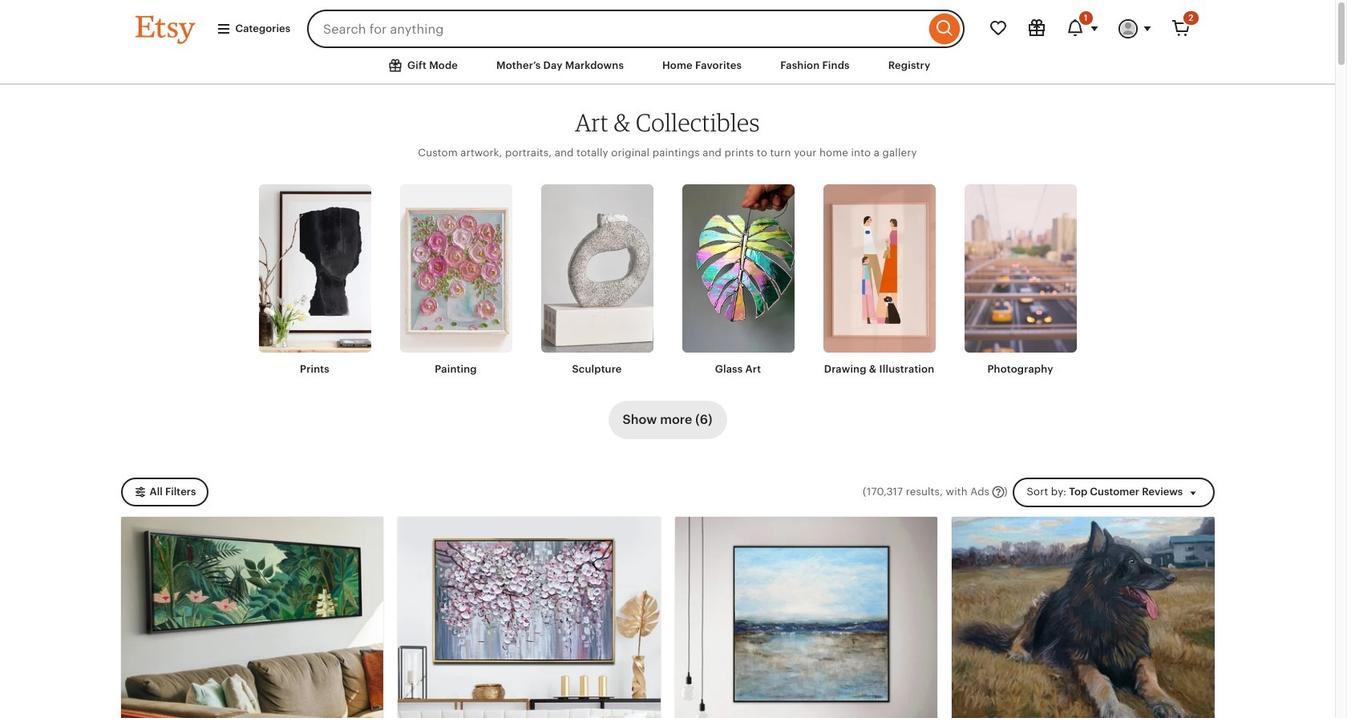 Task type: locate. For each thing, give the bounding box(es) containing it.
menu bar
[[0, 0, 1336, 85], [106, 48, 1230, 85]]

None search field
[[307, 10, 965, 48]]

oil painting commission, custom oil portrait, custom dog oil painting from photo, oil pet portrait, dog lover gift, customized gift image
[[952, 517, 1215, 719]]

3d spring blooming pink white cherry blossom acrylic on canvas romantic floral art texture wall hanging painting home decor customized gift image
[[398, 517, 661, 719]]

landscape painting original large painting square abstract oil painting ocean blue seascape modern art by l.beiboer image
[[675, 517, 938, 719]]

banner
[[106, 0, 1230, 48]]

henri rousseau,the equatorial jungle,green forest landscape,above bed decor,panorama print,large wall art,frame wall art,canvas art,p158 image
[[121, 517, 384, 719]]



Task type: describe. For each thing, give the bounding box(es) containing it.
Search for anything text field
[[307, 10, 925, 48]]



Task type: vqa. For each thing, say whether or not it's contained in the screenshot.
Landscape painting original large painting square abstract oil painting ocean blue seascape modern art by L.Beiboer image
yes



